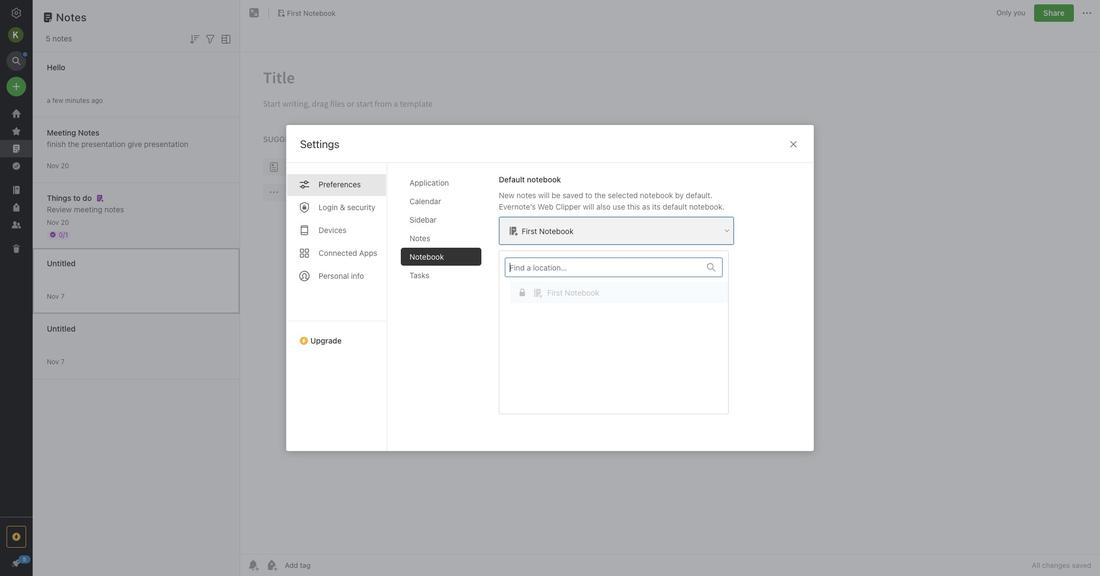 Task type: describe. For each thing, give the bounding box(es) containing it.
share
[[1044, 8, 1065, 17]]

a few minutes ago
[[47, 96, 103, 104]]

you
[[1014, 8, 1026, 17]]

notes for new
[[517, 191, 536, 200]]

its
[[653, 202, 661, 211]]

default
[[663, 202, 687, 211]]

2 7 from the top
[[61, 358, 65, 366]]

notes for 5
[[52, 34, 72, 43]]

connected
[[319, 248, 357, 258]]

3 nov from the top
[[47, 292, 59, 300]]

notebook inside "new notes will be saved to the selected notebook by default. evernote's web clipper will also use this as its default notebook."
[[640, 191, 673, 200]]

2 untitled from the top
[[47, 324, 76, 333]]

hello
[[47, 62, 65, 72]]

info
[[351, 271, 364, 281]]

a
[[47, 96, 50, 104]]

calendar tab
[[401, 192, 482, 210]]

2 nov 20 from the top
[[47, 218, 69, 226]]

2 nov from the top
[[47, 218, 59, 226]]

Default notebook field
[[499, 217, 734, 245]]

preferences
[[319, 180, 361, 189]]

notebook inside tab
[[410, 252, 444, 262]]

minutes
[[65, 96, 90, 104]]

do
[[83, 193, 92, 202]]

tab list containing preferences
[[287, 163, 387, 451]]

calendar
[[410, 197, 441, 206]]

first inside cell
[[548, 288, 563, 297]]

be
[[552, 191, 561, 200]]

0 vertical spatial notes
[[56, 11, 87, 23]]

sidebar
[[410, 215, 437, 224]]

web
[[538, 202, 554, 211]]

notebook inside cell
[[565, 288, 599, 297]]

add tag image
[[265, 559, 278, 572]]

first notebook inside note window element
[[287, 8, 336, 17]]

1 nov 7 from the top
[[47, 292, 65, 300]]

Note Editor text field
[[240, 52, 1101, 554]]

2 nov 7 from the top
[[47, 358, 65, 366]]

meeting
[[74, 205, 102, 214]]

sidebar tab
[[401, 211, 482, 229]]

tab list containing application
[[401, 174, 490, 451]]

tasks
[[410, 271, 430, 280]]

4 nov from the top
[[47, 358, 59, 366]]

ago
[[91, 96, 103, 104]]

meeting
[[47, 128, 76, 137]]

0 horizontal spatial will
[[538, 191, 550, 200]]

evernote's
[[499, 202, 536, 211]]

to inside note list element
[[73, 193, 81, 202]]

give
[[128, 139, 142, 148]]

close image
[[787, 138, 800, 151]]

expand note image
[[248, 7, 261, 20]]

use
[[613, 202, 625, 211]]

notes inside meeting notes finish the presentation give presentation
[[78, 128, 99, 137]]

1 7 from the top
[[61, 292, 65, 300]]

default.
[[686, 191, 713, 200]]

changes
[[1043, 561, 1071, 570]]

the inside meeting notes finish the presentation give presentation
[[68, 139, 79, 148]]

notes inside tab
[[410, 234, 431, 243]]

things to do
[[47, 193, 92, 202]]

few
[[52, 96, 63, 104]]

the inside "new notes will be saved to the selected notebook by default. evernote's web clipper will also use this as its default notebook."
[[595, 191, 606, 200]]

first notebook row
[[505, 282, 734, 303]]



Task type: vqa. For each thing, say whether or not it's contained in the screenshot.
Shared Link Switcher icon
no



Task type: locate. For each thing, give the bounding box(es) containing it.
settings
[[300, 138, 340, 150]]

20 down finish
[[61, 162, 69, 170]]

0 vertical spatial will
[[538, 191, 550, 200]]

first inside field
[[522, 226, 537, 236]]

as
[[642, 202, 650, 211]]

share button
[[1035, 4, 1074, 22]]

2 vertical spatial first
[[548, 288, 563, 297]]

presentation right 'give'
[[144, 139, 188, 148]]

20 up 0/1
[[61, 218, 69, 226]]

new notes will be saved to the selected notebook by default. evernote's web clipper will also use this as its default notebook.
[[499, 191, 725, 211]]

by
[[676, 191, 684, 200]]

1 presentation from the left
[[81, 139, 126, 148]]

presentation left 'give'
[[81, 139, 126, 148]]

0 horizontal spatial saved
[[563, 191, 583, 200]]

all changes saved
[[1032, 561, 1092, 570]]

1 horizontal spatial notebook
[[640, 191, 673, 200]]

notes right meeting
[[78, 128, 99, 137]]

1 horizontal spatial to
[[586, 191, 593, 200]]

nov
[[47, 162, 59, 170], [47, 218, 59, 226], [47, 292, 59, 300], [47, 358, 59, 366]]

first notebook inside field
[[522, 226, 574, 236]]

0 vertical spatial first notebook
[[287, 8, 336, 17]]

0 vertical spatial nov 7
[[47, 292, 65, 300]]

all
[[1032, 561, 1041, 570]]

application tab
[[401, 174, 482, 192]]

nov 20 down "review"
[[47, 218, 69, 226]]

saved inside note window element
[[1072, 561, 1092, 570]]

0/1
[[59, 231, 68, 239]]

1 vertical spatial 7
[[61, 358, 65, 366]]

first notebook button
[[274, 5, 340, 21], [500, 258, 734, 408]]

1 vertical spatial first notebook
[[522, 226, 574, 236]]

first inside note window element
[[287, 8, 302, 17]]

the down meeting
[[68, 139, 79, 148]]

0 horizontal spatial presentation
[[81, 139, 126, 148]]

1 vertical spatial first
[[522, 226, 537, 236]]

1 horizontal spatial notes
[[104, 205, 124, 214]]

default
[[499, 175, 525, 184]]

1 horizontal spatial saved
[[1072, 561, 1092, 570]]

the
[[68, 139, 79, 148], [595, 191, 606, 200]]

notebook up its
[[640, 191, 673, 200]]

7
[[61, 292, 65, 300], [61, 358, 65, 366]]

1 nov from the top
[[47, 162, 59, 170]]

will up web
[[538, 191, 550, 200]]

notebook inside field
[[539, 226, 574, 236]]

notebook
[[527, 175, 561, 184], [640, 191, 673, 200]]

upgrade image
[[10, 531, 23, 544]]

notes up evernote's
[[517, 191, 536, 200]]

0 vertical spatial 20
[[61, 162, 69, 170]]

saved
[[563, 191, 583, 200], [1072, 561, 1092, 570]]

home image
[[10, 107, 23, 120]]

tab list
[[287, 163, 387, 451], [401, 174, 490, 451]]

notes inside "new notes will be saved to the selected notebook by default. evernote's web clipper will also use this as its default notebook."
[[517, 191, 536, 200]]

notes tab
[[401, 229, 482, 247]]

will left also
[[583, 202, 595, 211]]

first right 'expand note' icon
[[287, 8, 302, 17]]

personal
[[319, 271, 349, 281]]

0 vertical spatial the
[[68, 139, 79, 148]]

nov 7
[[47, 292, 65, 300], [47, 358, 65, 366]]

login
[[319, 203, 338, 212]]

tasks tab
[[401, 266, 482, 284]]

1 vertical spatial notes
[[517, 191, 536, 200]]

only
[[997, 8, 1012, 17]]

0 vertical spatial notes
[[52, 34, 72, 43]]

will
[[538, 191, 550, 200], [583, 202, 595, 211]]

tree
[[0, 105, 33, 516]]

upgrade
[[311, 336, 342, 345]]

clipper
[[556, 202, 581, 211]]

also
[[597, 202, 611, 211]]

first
[[287, 8, 302, 17], [522, 226, 537, 236], [548, 288, 563, 297]]

nov 20
[[47, 162, 69, 170], [47, 218, 69, 226]]

first notebook inside cell
[[548, 288, 599, 297]]

0 vertical spatial first
[[287, 8, 302, 17]]

1 nov 20 from the top
[[47, 162, 69, 170]]

20
[[61, 162, 69, 170], [61, 218, 69, 226]]

2 presentation from the left
[[144, 139, 188, 148]]

upgrade button
[[287, 321, 387, 350]]

notebook inside note window element
[[304, 8, 336, 17]]

1 horizontal spatial presentation
[[144, 139, 188, 148]]

first notebook cell
[[511, 282, 734, 303]]

1 vertical spatial nov 7
[[47, 358, 65, 366]]

security
[[347, 203, 376, 212]]

1 vertical spatial notebook
[[640, 191, 673, 200]]

selected
[[608, 191, 638, 200]]

saved right changes
[[1072, 561, 1092, 570]]

apps
[[359, 248, 377, 258]]

notes
[[52, 34, 72, 43], [517, 191, 536, 200], [104, 205, 124, 214]]

1 horizontal spatial first
[[522, 226, 537, 236]]

to
[[586, 191, 593, 200], [73, 193, 81, 202]]

2 vertical spatial first notebook
[[548, 288, 599, 297]]

2 20 from the top
[[61, 218, 69, 226]]

2 horizontal spatial first
[[548, 288, 563, 297]]

0 horizontal spatial to
[[73, 193, 81, 202]]

0 vertical spatial 7
[[61, 292, 65, 300]]

saved inside "new notes will be saved to the selected notebook by default. evernote's web clipper will also use this as its default notebook."
[[563, 191, 583, 200]]

1 vertical spatial notes
[[78, 128, 99, 137]]

0 vertical spatial saved
[[563, 191, 583, 200]]

notes
[[56, 11, 87, 23], [78, 128, 99, 137], [410, 234, 431, 243]]

1 horizontal spatial will
[[583, 202, 595, 211]]

1 untitled from the top
[[47, 259, 76, 268]]

1 vertical spatial the
[[595, 191, 606, 200]]

1 vertical spatial will
[[583, 202, 595, 211]]

the up also
[[595, 191, 606, 200]]

review meeting notes
[[47, 205, 124, 214]]

first down find a location… text box
[[548, 288, 563, 297]]

login & security
[[319, 203, 376, 212]]

1 horizontal spatial first notebook button
[[500, 258, 734, 408]]

2 vertical spatial notes
[[104, 205, 124, 214]]

add a reminder image
[[247, 559, 260, 572]]

devices
[[319, 226, 347, 235]]

presentation
[[81, 139, 126, 148], [144, 139, 188, 148]]

review
[[47, 205, 72, 214]]

untitled
[[47, 259, 76, 268], [47, 324, 76, 333]]

finish
[[47, 139, 66, 148]]

new
[[499, 191, 515, 200]]

notebook up be
[[527, 175, 561, 184]]

notes right meeting
[[104, 205, 124, 214]]

1 vertical spatial saved
[[1072, 561, 1092, 570]]

1 vertical spatial untitled
[[47, 324, 76, 333]]

things
[[47, 193, 71, 202]]

first down evernote's
[[522, 226, 537, 236]]

nov 20 down finish
[[47, 162, 69, 170]]

first notebook
[[287, 8, 336, 17], [522, 226, 574, 236], [548, 288, 599, 297]]

0 horizontal spatial first
[[287, 8, 302, 17]]

notebook.
[[689, 202, 725, 211]]

personal info
[[319, 271, 364, 281]]

to left do
[[73, 193, 81, 202]]

1 20 from the top
[[61, 162, 69, 170]]

1 vertical spatial nov 20
[[47, 218, 69, 226]]

2 vertical spatial notes
[[410, 234, 431, 243]]

1 horizontal spatial the
[[595, 191, 606, 200]]

0 horizontal spatial first notebook button
[[274, 5, 340, 21]]

notebook tab
[[401, 248, 482, 266]]

notes right 5
[[52, 34, 72, 43]]

0 vertical spatial nov 20
[[47, 162, 69, 170]]

5 notes
[[46, 34, 72, 43]]

2 horizontal spatial notes
[[517, 191, 536, 200]]

&
[[340, 203, 345, 212]]

note window element
[[240, 0, 1101, 576]]

1 horizontal spatial tab list
[[401, 174, 490, 451]]

0 vertical spatial untitled
[[47, 259, 76, 268]]

connected apps
[[319, 248, 377, 258]]

5
[[46, 34, 50, 43]]

default notebook
[[499, 175, 561, 184]]

note list element
[[33, 0, 240, 576]]

meeting notes finish the presentation give presentation
[[47, 128, 188, 148]]

1 vertical spatial 20
[[61, 218, 69, 226]]

this
[[628, 202, 640, 211]]

0 horizontal spatial notebook
[[527, 175, 561, 184]]

application
[[410, 178, 449, 187]]

settings image
[[10, 7, 23, 20]]

0 horizontal spatial tab list
[[287, 163, 387, 451]]

notes up 5 notes
[[56, 11, 87, 23]]

saved up clipper at the right top
[[563, 191, 583, 200]]

to inside "new notes will be saved to the selected notebook by default. evernote's web clipper will also use this as its default notebook."
[[586, 191, 593, 200]]

Find a location… text field
[[506, 259, 701, 276]]

0 horizontal spatial notes
[[52, 34, 72, 43]]

notes down sidebar
[[410, 234, 431, 243]]

to right be
[[586, 191, 593, 200]]

0 horizontal spatial the
[[68, 139, 79, 148]]

Find a location field
[[505, 258, 734, 408]]

0 vertical spatial notebook
[[527, 175, 561, 184]]

only you
[[997, 8, 1026, 17]]

notebook
[[304, 8, 336, 17], [539, 226, 574, 236], [410, 252, 444, 262], [565, 288, 599, 297]]

1 vertical spatial first notebook button
[[500, 258, 734, 408]]

0 vertical spatial first notebook button
[[274, 5, 340, 21]]



